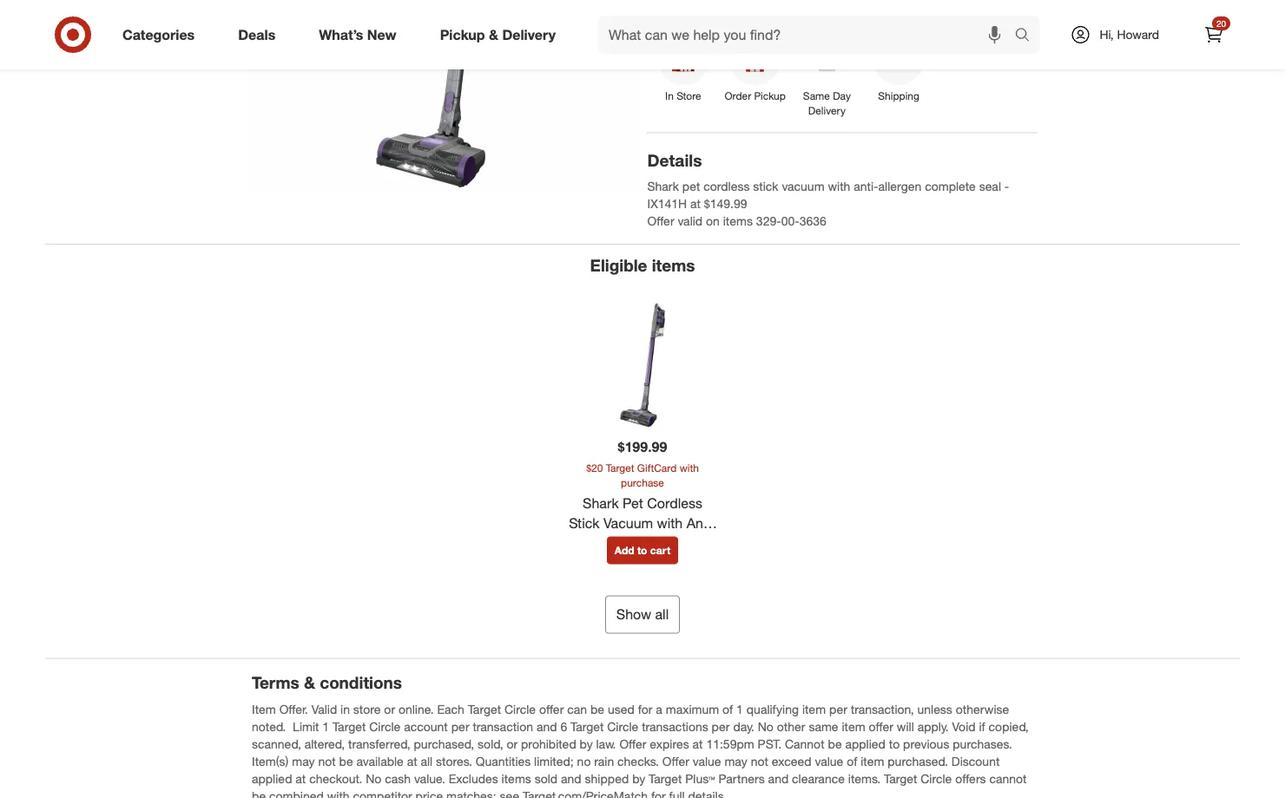 Task type: describe. For each thing, give the bounding box(es) containing it.
expires
[[650, 737, 689, 752]]

available
[[357, 754, 404, 769]]

1 vertical spatial offer
[[869, 719, 894, 735]]

transaction
[[473, 719, 533, 735]]

apply.
[[918, 719, 949, 735]]

stick
[[569, 515, 600, 532]]

shipped
[[585, 772, 629, 787]]

& for pickup
[[489, 26, 498, 43]]

seal
[[689, 535, 716, 552]]

00-
[[781, 214, 800, 229]]

be up checkout.
[[339, 754, 353, 769]]

maximum
[[666, 702, 719, 717]]

add to cart
[[615, 545, 671, 558]]

no
[[577, 754, 591, 769]]

purchases.
[[953, 737, 1012, 752]]

what's new link
[[304, 16, 418, 54]]

same day delivery
[[803, 90, 851, 117]]

excludes
[[449, 772, 498, 787]]

0 vertical spatial of
[[723, 702, 733, 717]]

order pickup
[[725, 90, 786, 103]]

pst.
[[758, 737, 782, 752]]

0 vertical spatial valid
[[647, 6, 673, 21]]

$149.99
[[704, 196, 747, 212]]

1 may from the left
[[292, 754, 315, 769]]

categories link
[[108, 16, 216, 54]]

circle up transaction
[[505, 702, 536, 717]]

in
[[665, 90, 674, 103]]

shark inside the details shark pet cordless stick vacuum with anti-allergen complete seal - ix141h at $149.99 offer valid on items 329-00-3636
[[647, 179, 679, 194]]

limited;
[[534, 754, 574, 769]]

at inside the details shark pet cordless stick vacuum with anti-allergen complete seal - ix141h at $149.99 offer valid on items 329-00-3636
[[690, 196, 701, 212]]

complete
[[624, 535, 685, 552]]

1 vertical spatial items
[[652, 255, 695, 275]]

pet
[[623, 495, 643, 512]]

with right giftcard
[[680, 462, 699, 475]]

add
[[615, 545, 634, 558]]

checks.
[[618, 754, 659, 769]]

details.
[[688, 789, 727, 799]]

vacuum
[[604, 515, 653, 532]]

same
[[809, 719, 839, 735]]

3636
[[800, 214, 827, 229]]

quantities
[[476, 754, 531, 769]]

$20
[[586, 462, 603, 475]]

20 link
[[1195, 16, 1233, 54]]

terms & conditions item offer. valid in store or online. each target circle offer can be used for a maximum of 1 qualifying item per transaction, unless otherwise noted.  limit 1 target circle account per transaction and 6 target circle transactions per day. no other same item offer will apply. void if copied, scanned, altered, transferred, purchased, sold, or prohibited by law. offer expires at 11:59pm pst. cannot be applied to previous purchases. item(s) may not be available at all stores. quantities limited; no rain checks. offer value may not exceed value of item purchased. discount applied at checkout. no cash value. excludes items sold and shipped by target plus™ partners and clearance items. target circle offers cannot be combined with competitor price matches; see target.com/pricematch for full details.
[[252, 674, 1032, 799]]

items inside the details shark pet cordless stick vacuum with anti-allergen complete seal - ix141h at $149.99 offer valid on items 329-00-3636
[[723, 214, 753, 229]]

what's new
[[319, 26, 397, 43]]

categories
[[122, 26, 195, 43]]

2 may from the left
[[725, 754, 748, 769]]

items.
[[848, 772, 881, 787]]

new
[[367, 26, 397, 43]]

1 horizontal spatial and
[[561, 772, 582, 787]]

pet
[[682, 179, 700, 194]]

items inside terms & conditions item offer. valid in store or online. each target circle offer can be used for a maximum of 1 qualifying item per transaction, unless otherwise noted.  limit 1 target circle account per transaction and 6 target circle transactions per day. no other same item offer will apply. void if copied, scanned, altered, transferred, purchased, sold, or prohibited by law. offer expires at 11:59pm pst. cannot be applied to previous purchases. item(s) may not be available at all stores. quantities limited; no rain checks. offer value may not exceed value of item purchased. discount applied at checkout. no cash value. excludes items sold and shipped by target plus™ partners and clearance items. target circle offers cannot be combined with competitor price matches; see target.com/pricematch for full details.
[[502, 772, 531, 787]]

online.
[[399, 702, 434, 717]]

at up combined
[[296, 772, 306, 787]]

$199.99 $20 target giftcard with purchase shark pet cordless stick vacuum with anti- allergen complete seal - ix141h
[[569, 439, 716, 572]]

pickup & delivery link
[[425, 16, 578, 54]]

What can we help you find? suggestions appear below search field
[[598, 16, 1019, 54]]

ix141h inside the details shark pet cordless stick vacuum with anti-allergen complete seal - ix141h at $149.99 offer valid on items 329-00-3636
[[647, 196, 687, 212]]

you
[[709, 6, 729, 21]]

$199.99
[[618, 439, 667, 456]]

each
[[437, 702, 465, 717]]

plus™
[[685, 772, 715, 787]]

day
[[833, 90, 851, 103]]

target up full
[[649, 772, 682, 787]]

target down 'purchased.'
[[884, 772, 917, 787]]

valid
[[678, 214, 703, 229]]

deals
[[238, 26, 276, 43]]

to inside button
[[637, 545, 647, 558]]

otherwise
[[956, 702, 1009, 717]]

1 horizontal spatial by
[[632, 772, 645, 787]]

target inside the $199.99 $20 target giftcard with purchase shark pet cordless stick vacuum with anti- allergen complete seal - ix141h
[[606, 462, 634, 475]]

purchased,
[[414, 737, 474, 752]]

when
[[676, 6, 706, 21]]

day.
[[733, 719, 755, 735]]

discount
[[952, 754, 1000, 769]]

cannot
[[990, 772, 1027, 787]]

shark inside the $199.99 $20 target giftcard with purchase shark pet cordless stick vacuum with anti- allergen complete seal - ix141h
[[583, 495, 619, 512]]

1 horizontal spatial per
[[712, 719, 730, 735]]

details shark pet cordless stick vacuum with anti-allergen complete seal - ix141h at $149.99 offer valid on items 329-00-3636
[[647, 151, 1013, 229]]

eligible
[[590, 255, 647, 275]]

full
[[669, 789, 685, 799]]

terms
[[252, 674, 299, 694]]

offer inside the details shark pet cordless stick vacuum with anti-allergen complete seal - ix141h at $149.99 offer valid on items 329-00-3636
[[647, 214, 674, 229]]

conditions
[[320, 674, 402, 694]]

if
[[979, 719, 985, 735]]

be right can
[[590, 702, 604, 717]]

0 horizontal spatial per
[[451, 719, 469, 735]]

sold,
[[478, 737, 503, 752]]

1 vertical spatial pickup
[[754, 90, 786, 103]]

allergen
[[569, 535, 620, 552]]

2 not from the left
[[751, 754, 768, 769]]

exceed
[[772, 754, 812, 769]]

0 vertical spatial for
[[638, 702, 653, 717]]

anti-
[[687, 515, 716, 532]]

1 horizontal spatial applied
[[845, 737, 886, 752]]

a
[[656, 702, 662, 717]]

- inside the $199.99 $20 target giftcard with purchase shark pet cordless stick vacuum with anti- allergen complete seal - ix141h
[[615, 555, 621, 572]]

same
[[803, 90, 830, 103]]

complete
[[925, 179, 976, 194]]

1 vertical spatial offer
[[620, 737, 647, 752]]

11:59pm
[[706, 737, 754, 752]]

& for terms
[[304, 674, 315, 694]]

cash
[[385, 772, 411, 787]]

eligible items
[[590, 255, 695, 275]]

1 vertical spatial or
[[507, 737, 518, 752]]



Task type: vqa. For each thing, say whether or not it's contained in the screenshot.
right offer
yes



Task type: locate. For each thing, give the bounding box(es) containing it.
valid left when
[[647, 6, 673, 21]]

1 vertical spatial 1
[[323, 719, 329, 735]]

offer left valid
[[647, 214, 674, 229]]

transactions
[[642, 719, 708, 735]]

items up see
[[502, 772, 531, 787]]

2 vertical spatial items
[[502, 772, 531, 787]]

1 horizontal spatial 1
[[737, 702, 743, 717]]

scanned,
[[252, 737, 301, 752]]

may
[[292, 754, 315, 769], [725, 754, 748, 769]]

previous
[[903, 737, 950, 752]]

offer down transaction,
[[869, 719, 894, 735]]

2 horizontal spatial items
[[723, 214, 753, 229]]

to down will
[[889, 737, 900, 752]]

1 value from the left
[[693, 754, 721, 769]]

0 horizontal spatial valid
[[311, 702, 337, 717]]

0 vertical spatial items
[[723, 214, 753, 229]]

circle down 'purchased.'
[[921, 772, 952, 787]]

circle up transferred,
[[369, 719, 401, 735]]

1 vertical spatial delivery
[[808, 104, 846, 117]]

per up 11:59pm
[[712, 719, 730, 735]]

2 horizontal spatial per
[[829, 702, 848, 717]]

combined
[[269, 789, 324, 799]]

6
[[560, 719, 567, 735]]

0 vertical spatial or
[[384, 702, 395, 717]]

all up value.
[[421, 754, 433, 769]]

with down checkout.
[[327, 789, 350, 799]]

hi,
[[1100, 27, 1114, 42]]

- down the allergen
[[615, 555, 621, 572]]

item up items. at right
[[861, 754, 884, 769]]

sold
[[535, 772, 558, 787]]

offer up 6
[[539, 702, 564, 717]]

0 horizontal spatial delivery
[[502, 26, 556, 43]]

1 vertical spatial by
[[632, 772, 645, 787]]

and down exceed
[[768, 772, 789, 787]]

offer down expires
[[662, 754, 689, 769]]

- right seal
[[1005, 179, 1009, 194]]

limit
[[293, 719, 319, 735]]

0 vertical spatial offer
[[539, 702, 564, 717]]

item up same at the right
[[802, 702, 826, 717]]

1 horizontal spatial delivery
[[808, 104, 846, 117]]

item right same at the right
[[842, 719, 866, 735]]

0 horizontal spatial no
[[366, 772, 382, 787]]

1 horizontal spatial -
[[1005, 179, 1009, 194]]

circle down used
[[607, 719, 639, 735]]

1 vertical spatial ix141h
[[625, 555, 670, 572]]

and up target.com/pricematch
[[561, 772, 582, 787]]

item
[[252, 702, 276, 717]]

0 horizontal spatial not
[[318, 754, 336, 769]]

checkout.
[[309, 772, 362, 787]]

of
[[723, 702, 733, 717], [847, 754, 857, 769]]

0 horizontal spatial pickup
[[440, 26, 485, 43]]

for left a
[[638, 702, 653, 717]]

ix141h up valid
[[647, 196, 687, 212]]

at down pet
[[690, 196, 701, 212]]

delivery for day
[[808, 104, 846, 117]]

shop...
[[732, 6, 769, 21]]

1 up altered, on the left
[[323, 719, 329, 735]]

0 horizontal spatial offer
[[539, 702, 564, 717]]

0 horizontal spatial may
[[292, 754, 315, 769]]

show all
[[616, 607, 669, 624]]

of up 11:59pm
[[723, 702, 733, 717]]

stores.
[[436, 754, 472, 769]]

1 vertical spatial applied
[[252, 772, 292, 787]]

0 horizontal spatial and
[[537, 719, 557, 735]]

of up items. at right
[[847, 754, 857, 769]]

& inside terms & conditions item offer. valid in store or online. each target circle offer can be used for a maximum of 1 qualifying item per transaction, unless otherwise noted.  limit 1 target circle account per transaction and 6 target circle transactions per day. no other same item offer will apply. void if copied, scanned, altered, transferred, purchased, sold, or prohibited by law. offer expires at 11:59pm pst. cannot be applied to previous purchases. item(s) may not be available at all stores. quantities limited; no rain checks. offer value may not exceed value of item purchased. discount applied at checkout. no cash value. excludes items sold and shipped by target plus™ partners and clearance items. target circle offers cannot be combined with competitor price matches; see target.com/pricematch for full details.
[[304, 674, 315, 694]]

0 horizontal spatial of
[[723, 702, 733, 717]]

& inside pickup & delivery link
[[489, 26, 498, 43]]

1 vertical spatial to
[[889, 737, 900, 752]]

offer up "checks."
[[620, 737, 647, 752]]

2 vertical spatial offer
[[662, 754, 689, 769]]

pickup right order at the right of page
[[754, 90, 786, 103]]

altered,
[[305, 737, 345, 752]]

0 vertical spatial ix141h
[[647, 196, 687, 212]]

noted.
[[252, 719, 286, 735]]

no up competitor
[[366, 772, 382, 787]]

per down each
[[451, 719, 469, 735]]

0 vertical spatial by
[[580, 737, 593, 752]]

1 horizontal spatial all
[[655, 607, 669, 624]]

1 horizontal spatial may
[[725, 754, 748, 769]]

with left anti-
[[828, 179, 851, 194]]

0 horizontal spatial -
[[615, 555, 621, 572]]

2 vertical spatial item
[[861, 754, 884, 769]]

not
[[318, 754, 336, 769], [751, 754, 768, 769]]

target down can
[[571, 719, 604, 735]]

in store
[[665, 90, 701, 103]]

0 vertical spatial offer
[[647, 214, 674, 229]]

0 vertical spatial &
[[489, 26, 498, 43]]

ix141h inside the $199.99 $20 target giftcard with purchase shark pet cordless stick vacuum with anti- allergen complete seal - ix141h
[[625, 555, 670, 572]]

1 vertical spatial item
[[842, 719, 866, 735]]

value up plus™
[[693, 754, 721, 769]]

1 horizontal spatial value
[[815, 754, 844, 769]]

shipping
[[878, 90, 920, 103]]

may down altered, on the left
[[292, 754, 315, 769]]

0 vertical spatial -
[[1005, 179, 1009, 194]]

1 horizontal spatial offer
[[869, 719, 894, 735]]

shark left pet
[[647, 179, 679, 194]]

0 vertical spatial pickup
[[440, 26, 485, 43]]

0 horizontal spatial or
[[384, 702, 395, 717]]

delivery for &
[[502, 26, 556, 43]]

cannot
[[785, 737, 825, 752]]

1 vertical spatial valid
[[311, 702, 337, 717]]

purchase
[[621, 477, 664, 490]]

1 vertical spatial for
[[651, 789, 666, 799]]

1 vertical spatial shark
[[583, 495, 619, 512]]

be down same at the right
[[828, 737, 842, 752]]

on
[[706, 214, 720, 229]]

1 horizontal spatial items
[[652, 255, 695, 275]]

0 vertical spatial item
[[802, 702, 826, 717]]

pickup right new
[[440, 26, 485, 43]]

no up pst. at the bottom right
[[758, 719, 774, 735]]

1 horizontal spatial valid
[[647, 6, 673, 21]]

rain
[[594, 754, 614, 769]]

1 horizontal spatial of
[[847, 754, 857, 769]]

shark up stick
[[583, 495, 619, 512]]

1 horizontal spatial no
[[758, 719, 774, 735]]

value.
[[414, 772, 445, 787]]

to right add at the left of the page
[[637, 545, 647, 558]]

items down valid
[[652, 255, 695, 275]]

ix141h
[[647, 196, 687, 212], [625, 555, 670, 572]]

target up transaction
[[468, 702, 501, 717]]

with inside terms & conditions item offer. valid in store or online. each target circle offer can be used for a maximum of 1 qualifying item per transaction, unless otherwise noted.  limit 1 target circle account per transaction and 6 target circle transactions per day. no other same item offer will apply. void if copied, scanned, altered, transferred, purchased, sold, or prohibited by law. offer expires at 11:59pm pst. cannot be applied to previous purchases. item(s) may not be available at all stores. quantities limited; no rain checks. offer value may not exceed value of item purchased. discount applied at checkout. no cash value. excludes items sold and shipped by target plus™ partners and clearance items. target circle offers cannot be combined with competitor price matches; see target.com/pricematch for full details.
[[327, 789, 350, 799]]

ix141h down complete
[[625, 555, 670, 572]]

by up no
[[580, 737, 593, 752]]

search button
[[1007, 16, 1049, 57]]

0 horizontal spatial by
[[580, 737, 593, 752]]

target.com/pricematch
[[523, 789, 648, 799]]

show all link
[[605, 596, 680, 635]]

and left 6
[[537, 719, 557, 735]]

to inside terms & conditions item offer. valid in store or online. each target circle offer can be used for a maximum of 1 qualifying item per transaction, unless otherwise noted.  limit 1 target circle account per transaction and 6 target circle transactions per day. no other same item offer will apply. void if copied, scanned, altered, transferred, purchased, sold, or prohibited by law. offer expires at 11:59pm pst. cannot be applied to previous purchases. item(s) may not be available at all stores. quantities limited; no rain checks. offer value may not exceed value of item purchased. discount applied at checkout. no cash value. excludes items sold and shipped by target plus™ partners and clearance items. target circle offers cannot be combined with competitor price matches; see target.com/pricematch for full details.
[[889, 737, 900, 752]]

per
[[829, 702, 848, 717], [451, 719, 469, 735], [712, 719, 730, 735]]

329-
[[756, 214, 781, 229]]

0 horizontal spatial all
[[421, 754, 433, 769]]

target down the in
[[333, 719, 366, 735]]

0 vertical spatial delivery
[[502, 26, 556, 43]]

will
[[897, 719, 914, 735]]

valid when you shop...
[[647, 6, 769, 21]]

value up clearance
[[815, 754, 844, 769]]

1 vertical spatial no
[[366, 772, 382, 787]]

in
[[340, 702, 350, 717]]

qualifying
[[747, 702, 799, 717]]

target right the $20
[[606, 462, 634, 475]]

items down $149.99
[[723, 214, 753, 229]]

0 vertical spatial 1
[[737, 702, 743, 717]]

be
[[590, 702, 604, 717], [828, 737, 842, 752], [339, 754, 353, 769], [252, 789, 266, 799]]

valid inside terms & conditions item offer. valid in store or online. each target circle offer can be used for a maximum of 1 qualifying item per transaction, unless otherwise noted.  limit 1 target circle account per transaction and 6 target circle transactions per day. no other same item offer will apply. void if copied, scanned, altered, transferred, purchased, sold, or prohibited by law. offer expires at 11:59pm pst. cannot be applied to previous purchases. item(s) may not be available at all stores. quantities limited; no rain checks. offer value may not exceed value of item purchased. discount applied at checkout. no cash value. excludes items sold and shipped by target plus™ partners and clearance items. target circle offers cannot be combined with competitor price matches; see target.com/pricematch for full details.
[[311, 702, 337, 717]]

2 horizontal spatial and
[[768, 772, 789, 787]]

with inside the details shark pet cordless stick vacuum with anti-allergen complete seal - ix141h at $149.99 offer valid on items 329-00-3636
[[828, 179, 851, 194]]

1 horizontal spatial or
[[507, 737, 518, 752]]

0 vertical spatial no
[[758, 719, 774, 735]]

unless
[[917, 702, 953, 717]]

by down "checks."
[[632, 772, 645, 787]]

all right show
[[655, 607, 669, 624]]

offer
[[539, 702, 564, 717], [869, 719, 894, 735]]

delivery
[[502, 26, 556, 43], [808, 104, 846, 117]]

or right store
[[384, 702, 395, 717]]

0 horizontal spatial items
[[502, 772, 531, 787]]

show
[[616, 607, 651, 624]]

1 horizontal spatial &
[[489, 26, 498, 43]]

0 horizontal spatial value
[[693, 754, 721, 769]]

delivery inside same day delivery
[[808, 104, 846, 117]]

add to cart button
[[607, 537, 678, 565]]

partners
[[719, 772, 765, 787]]

- inside the details shark pet cordless stick vacuum with anti-allergen complete seal - ix141h at $149.99 offer valid on items 329-00-3636
[[1005, 179, 1009, 194]]

clearance
[[792, 772, 845, 787]]

1 vertical spatial -
[[615, 555, 621, 572]]

applied up items. at right
[[845, 737, 886, 752]]

may up partners
[[725, 754, 748, 769]]

0 vertical spatial to
[[637, 545, 647, 558]]

with
[[828, 179, 851, 194], [680, 462, 699, 475], [657, 515, 683, 532], [327, 789, 350, 799]]

details
[[647, 151, 702, 171]]

void
[[952, 719, 976, 735]]

1
[[737, 702, 743, 717], [323, 719, 329, 735]]

pickup & delivery
[[440, 26, 556, 43]]

account
[[404, 719, 448, 735]]

items
[[723, 214, 753, 229], [652, 255, 695, 275], [502, 772, 531, 787]]

1 not from the left
[[318, 754, 336, 769]]

at up the cash
[[407, 754, 417, 769]]

at right expires
[[693, 737, 703, 752]]

circle
[[505, 702, 536, 717], [369, 719, 401, 735], [607, 719, 639, 735], [921, 772, 952, 787]]

can
[[567, 702, 587, 717]]

pickup
[[440, 26, 485, 43], [754, 90, 786, 103]]

hi, howard
[[1100, 27, 1159, 42]]

used
[[608, 702, 635, 717]]

0 horizontal spatial 1
[[323, 719, 329, 735]]

0 horizontal spatial shark
[[583, 495, 619, 512]]

anti-
[[854, 179, 878, 194]]

purchased.
[[888, 754, 948, 769]]

0 horizontal spatial to
[[637, 545, 647, 558]]

1 vertical spatial of
[[847, 754, 857, 769]]

1 vertical spatial &
[[304, 674, 315, 694]]

1 horizontal spatial shark
[[647, 179, 679, 194]]

with down cordless
[[657, 515, 683, 532]]

all
[[655, 607, 669, 624], [421, 754, 433, 769]]

for left full
[[651, 789, 666, 799]]

valid left the in
[[311, 702, 337, 717]]

1 vertical spatial all
[[421, 754, 433, 769]]

0 horizontal spatial applied
[[252, 772, 292, 787]]

per up same at the right
[[829, 702, 848, 717]]

0 vertical spatial all
[[655, 607, 669, 624]]

0 vertical spatial applied
[[845, 737, 886, 752]]

be down item(s)
[[252, 789, 266, 799]]

at
[[690, 196, 701, 212], [693, 737, 703, 752], [407, 754, 417, 769], [296, 772, 306, 787]]

all inside terms & conditions item offer. valid in store or online. each target circle offer can be used for a maximum of 1 qualifying item per transaction, unless otherwise noted.  limit 1 target circle account per transaction and 6 target circle transactions per day. no other same item offer will apply. void if copied, scanned, altered, transferred, purchased, sold, or prohibited by law. offer expires at 11:59pm pst. cannot be applied to previous purchases. item(s) may not be available at all stores. quantities limited; no rain checks. offer value may not exceed value of item purchased. discount applied at checkout. no cash value. excludes items sold and shipped by target plus™ partners and clearance items. target circle offers cannot be combined with competitor price matches; see target.com/pricematch for full details.
[[421, 754, 433, 769]]

vacuum
[[782, 179, 825, 194]]

stick
[[753, 179, 779, 194]]

1 up the 'day.'
[[737, 702, 743, 717]]

1 horizontal spatial not
[[751, 754, 768, 769]]

20
[[1217, 18, 1226, 29]]

0 horizontal spatial &
[[304, 674, 315, 694]]

order
[[725, 90, 751, 103]]

not down altered, on the left
[[318, 754, 336, 769]]

applied down item(s)
[[252, 772, 292, 787]]

1 horizontal spatial pickup
[[754, 90, 786, 103]]

1 horizontal spatial to
[[889, 737, 900, 752]]

not down pst. at the bottom right
[[751, 754, 768, 769]]

price
[[416, 789, 443, 799]]

seal
[[979, 179, 1001, 194]]

or
[[384, 702, 395, 717], [507, 737, 518, 752]]

or up quantities
[[507, 737, 518, 752]]

0 vertical spatial shark
[[647, 179, 679, 194]]

transaction,
[[851, 702, 914, 717]]

transferred,
[[348, 737, 410, 752]]

2 value from the left
[[815, 754, 844, 769]]



